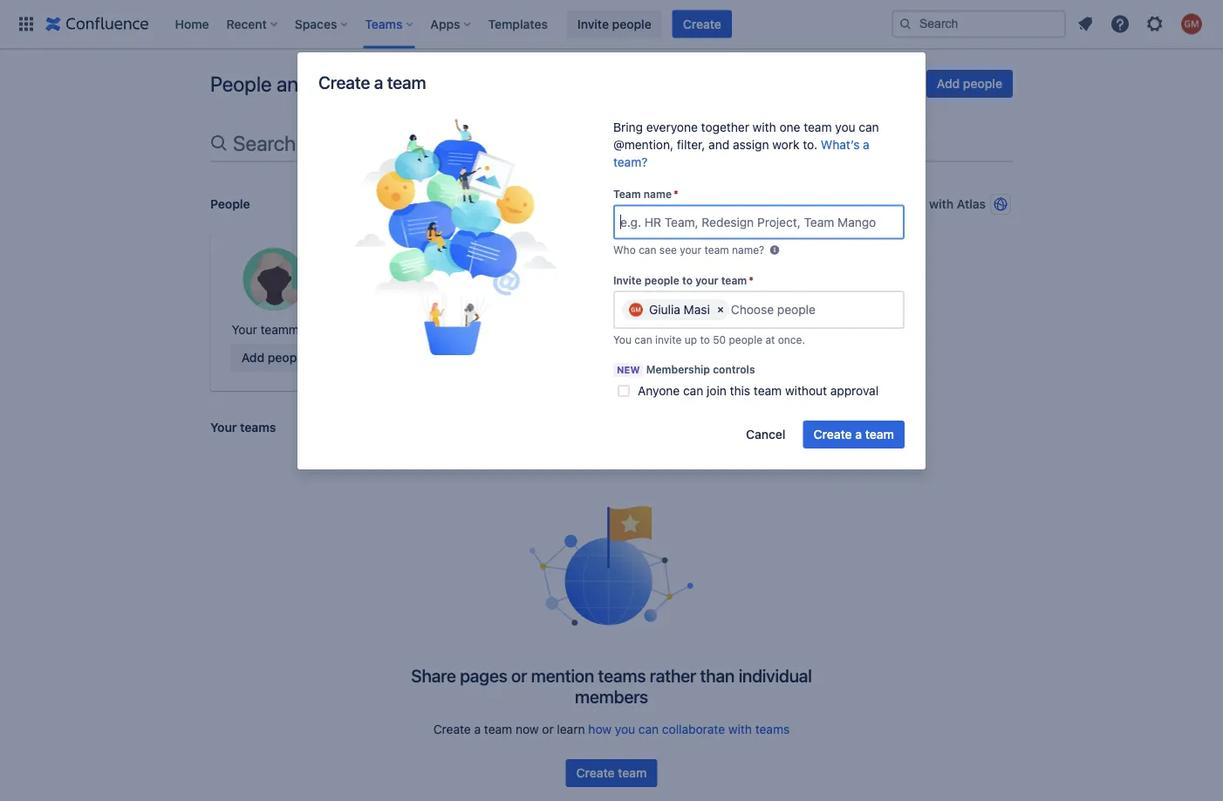 Task type: locate. For each thing, give the bounding box(es) containing it.
giulia masi
[[649, 302, 710, 317], [379, 323, 440, 337]]

your team name is visible to anyone in your organisation. it may be visible on work shared outside your organisation. image
[[768, 243, 782, 257]]

can left collaborate
[[639, 722, 659, 737]]

0 horizontal spatial add people
[[242, 350, 307, 365]]

* down name?
[[749, 274, 754, 286]]

add people button
[[927, 70, 1013, 98], [231, 344, 318, 372]]

filter,
[[677, 137, 706, 152]]

2 vertical spatial with
[[729, 722, 752, 737]]

0 horizontal spatial *
[[674, 188, 679, 200]]

members
[[575, 686, 649, 707]]

add
[[937, 76, 960, 91], [242, 350, 265, 365]]

and
[[277, 72, 311, 96], [396, 131, 430, 155], [709, 137, 730, 152]]

1 vertical spatial giulia
[[379, 323, 410, 337]]

more search options with atlas button
[[807, 190, 1013, 218]]

add inside people element
[[242, 350, 265, 365]]

with
[[753, 120, 777, 134], [930, 197, 954, 211], [729, 722, 752, 737]]

1 vertical spatial your
[[696, 274, 719, 286]]

clear image
[[714, 303, 728, 317]]

1 vertical spatial add people
[[242, 350, 307, 365]]

home link
[[170, 10, 214, 38]]

0 vertical spatial your
[[680, 244, 702, 256]]

with inside more search options with atlas button
[[930, 197, 954, 211]]

create link
[[673, 10, 732, 38]]

Search field
[[892, 10, 1067, 38]]

with right collaborate
[[729, 722, 752, 737]]

global element
[[10, 0, 889, 48]]

team down approval on the top right of the page
[[866, 427, 895, 442]]

can left the join
[[683, 384, 704, 398]]

team up to.
[[804, 120, 832, 134]]

people down search at the top left of the page
[[210, 197, 250, 211]]

to down who can see your team name?
[[683, 274, 693, 286]]

you right how
[[615, 722, 636, 737]]

1 horizontal spatial or
[[542, 722, 554, 737]]

invite down who
[[614, 274, 642, 286]]

controls
[[713, 364, 756, 376]]

1 vertical spatial to
[[700, 333, 710, 346]]

search
[[233, 131, 296, 155]]

0 vertical spatial add
[[937, 76, 960, 91]]

0 vertical spatial add people button
[[927, 70, 1013, 98]]

settings icon image
[[1145, 14, 1166, 34]]

people for people and teams
[[210, 72, 272, 96]]

add down search field
[[937, 76, 960, 91]]

2 people from the top
[[210, 197, 250, 211]]

0 vertical spatial *
[[674, 188, 679, 200]]

0 horizontal spatial giulia masi
[[379, 323, 440, 337]]

team left now
[[484, 722, 513, 737]]

you
[[614, 333, 632, 346]]

how you can collaborate with teams link
[[589, 722, 790, 737]]

0 vertical spatial people
[[210, 72, 272, 96]]

to right "up"
[[700, 333, 710, 346]]

mention
[[531, 665, 595, 686]]

0 vertical spatial masi
[[684, 302, 710, 317]]

a inside button
[[856, 427, 863, 442]]

a up "search for people and teams"
[[374, 72, 383, 92]]

to
[[683, 274, 693, 286], [700, 333, 710, 346]]

with left atlas
[[930, 197, 954, 211]]

0 vertical spatial to
[[683, 274, 693, 286]]

create a team now or learn how you can collaborate with teams
[[434, 722, 790, 737]]

0 horizontal spatial add
[[242, 350, 265, 365]]

create a team element
[[333, 119, 578, 360]]

team inside bring everyone together with one team you can @mention, filter, and assign work to.
[[804, 120, 832, 134]]

a down approval on the top right of the page
[[856, 427, 863, 442]]

your inside people element
[[232, 323, 257, 337]]

@mention,
[[614, 137, 674, 152]]

0 horizontal spatial invite
[[578, 17, 609, 31]]

more
[[809, 197, 838, 211]]

home
[[175, 17, 209, 31]]

1 horizontal spatial giulia
[[649, 302, 681, 317]]

1 vertical spatial add
[[242, 350, 265, 365]]

teams
[[315, 72, 371, 96], [434, 131, 490, 155], [240, 420, 276, 435], [598, 665, 646, 686], [756, 722, 790, 737]]

spaces button
[[290, 10, 355, 38]]

people and teams
[[210, 72, 371, 96]]

add people inside people element
[[242, 350, 307, 365]]

your
[[680, 244, 702, 256], [696, 274, 719, 286]]

a right 'what's'
[[863, 137, 870, 152]]

1 horizontal spatial add people
[[937, 76, 1003, 91]]

0 horizontal spatial with
[[729, 722, 752, 737]]

1 horizontal spatial create a team
[[814, 427, 895, 442]]

invite inside button
[[578, 17, 609, 31]]

1 vertical spatial masi
[[414, 323, 440, 337]]

1 vertical spatial you
[[615, 722, 636, 737]]

1 people from the top
[[210, 72, 272, 96]]

and inside bring everyone together with one team you can @mention, filter, and assign work to.
[[709, 137, 730, 152]]

how
[[589, 722, 612, 737]]

1 horizontal spatial you
[[836, 120, 856, 134]]

people
[[612, 17, 652, 31], [964, 76, 1003, 91], [329, 131, 391, 155], [645, 274, 680, 286], [729, 333, 763, 346], [268, 350, 307, 365]]

or right now
[[542, 722, 554, 737]]

or
[[512, 665, 527, 686], [542, 722, 554, 737]]

1 horizontal spatial masi
[[684, 302, 710, 317]]

1 vertical spatial people
[[210, 197, 250, 211]]

your teammate
[[232, 323, 317, 337]]

for
[[301, 131, 325, 155]]

1 vertical spatial or
[[542, 722, 554, 737]]

1 horizontal spatial invite
[[614, 274, 642, 286]]

team up clear image
[[722, 274, 747, 286]]

rather
[[650, 665, 697, 686]]

1 horizontal spatial *
[[749, 274, 754, 286]]

e.g. HR Team, Redesign Project, Team Mango field
[[615, 206, 903, 238]]

team
[[387, 72, 426, 92], [804, 120, 832, 134], [705, 244, 730, 256], [722, 274, 747, 286], [754, 384, 782, 398], [866, 427, 895, 442], [484, 722, 513, 737], [618, 766, 647, 780]]

your up clear image
[[696, 274, 719, 286]]

can inside bring everyone together with one team you can @mention, filter, and assign work to.
[[859, 120, 880, 134]]

at
[[766, 333, 775, 346]]

invite right the templates
[[578, 17, 609, 31]]

people down teammate
[[268, 350, 307, 365]]

pages
[[460, 665, 508, 686]]

with up assign
[[753, 120, 777, 134]]

1 horizontal spatial add
[[937, 76, 960, 91]]

you up 'what's'
[[836, 120, 856, 134]]

team name *
[[614, 188, 679, 200]]

0 vertical spatial with
[[753, 120, 777, 134]]

create team button
[[566, 759, 658, 787]]

name
[[644, 188, 672, 200]]

add down the your teammate in the left top of the page
[[242, 350, 265, 365]]

team down global element
[[387, 72, 426, 92]]

create a team
[[319, 72, 426, 92], [814, 427, 895, 442]]

with for one
[[753, 120, 777, 134]]

apps
[[431, 17, 461, 31]]

cancel button
[[736, 421, 797, 449]]

0 vertical spatial invite
[[578, 17, 609, 31]]

add people button down search field
[[927, 70, 1013, 98]]

banner containing home
[[0, 0, 1224, 49]]

1 horizontal spatial with
[[753, 120, 777, 134]]

your right see
[[680, 244, 702, 256]]

apps button
[[425, 10, 478, 38]]

people up search at the top left of the page
[[210, 72, 272, 96]]

* right name
[[674, 188, 679, 200]]

team down create a team now or learn how you can collaborate with teams at the bottom
[[618, 766, 647, 780]]

add people down the your teammate in the left top of the page
[[242, 350, 307, 365]]

can right you
[[635, 333, 653, 346]]

your
[[232, 323, 257, 337], [210, 420, 237, 435]]

1 horizontal spatial giulia masi
[[649, 302, 710, 317]]

what's a team?
[[614, 137, 870, 169]]

team left name?
[[705, 244, 730, 256]]

0 vertical spatial add people
[[937, 76, 1003, 91]]

create a team inside button
[[814, 427, 895, 442]]

2 horizontal spatial and
[[709, 137, 730, 152]]

*
[[674, 188, 679, 200], [749, 274, 754, 286]]

0 horizontal spatial add people button
[[231, 344, 318, 372]]

or right pages
[[512, 665, 527, 686]]

a
[[374, 72, 383, 92], [863, 137, 870, 152], [856, 427, 863, 442], [474, 722, 481, 737]]

0 vertical spatial your
[[232, 323, 257, 337]]

Choose people text field
[[731, 301, 839, 319]]

2 horizontal spatial with
[[930, 197, 954, 211]]

0 vertical spatial or
[[512, 665, 527, 686]]

collaborate
[[662, 722, 725, 737]]

invite
[[578, 17, 609, 31], [614, 274, 642, 286]]

individual
[[739, 665, 812, 686]]

can left see
[[639, 244, 657, 256]]

1 horizontal spatial add people button
[[927, 70, 1013, 98]]

team?
[[614, 155, 648, 169]]

1 vertical spatial invite
[[614, 274, 642, 286]]

create inside global element
[[683, 17, 722, 31]]

can up 'what's'
[[859, 120, 880, 134]]

1 vertical spatial giulia masi
[[379, 323, 440, 337]]

confluence image
[[45, 14, 149, 34], [45, 14, 149, 34]]

0 horizontal spatial or
[[512, 665, 527, 686]]

invite people
[[578, 17, 652, 31]]

your for your teammate
[[232, 323, 257, 337]]

giulia
[[649, 302, 681, 317], [379, 323, 410, 337]]

team right this at the right top of the page
[[754, 384, 782, 398]]

create a team down approval on the top right of the page
[[814, 427, 895, 442]]

1 vertical spatial with
[[930, 197, 954, 211]]

banner
[[0, 0, 1224, 49]]

see
[[660, 244, 677, 256]]

invite people to your team *
[[614, 274, 754, 286]]

create a team image
[[352, 119, 559, 355]]

anyone
[[638, 384, 680, 398]]

0 vertical spatial you
[[836, 120, 856, 134]]

people
[[210, 72, 272, 96], [210, 197, 250, 211]]

assign
[[733, 137, 769, 152]]

you
[[836, 120, 856, 134], [615, 722, 636, 737]]

together
[[702, 120, 750, 134]]

add people
[[937, 76, 1003, 91], [242, 350, 307, 365]]

create
[[683, 17, 722, 31], [319, 72, 370, 92], [814, 427, 853, 442], [434, 722, 471, 737], [577, 766, 615, 780]]

add people down search field
[[937, 76, 1003, 91]]

create a team up "search for people and teams"
[[319, 72, 426, 92]]

add people button down the your teammate in the left top of the page
[[231, 344, 318, 372]]

once.
[[778, 333, 806, 346]]

people left create link
[[612, 17, 652, 31]]

0 horizontal spatial and
[[277, 72, 311, 96]]

can
[[859, 120, 880, 134], [639, 244, 657, 256], [635, 333, 653, 346], [683, 384, 704, 398], [639, 722, 659, 737]]

0 horizontal spatial giulia
[[379, 323, 410, 337]]

with inside bring everyone together with one team you can @mention, filter, and assign work to.
[[753, 120, 777, 134]]

1 vertical spatial add people button
[[231, 344, 318, 372]]

1 horizontal spatial to
[[700, 333, 710, 346]]

0 horizontal spatial masi
[[414, 323, 440, 337]]

1 vertical spatial your
[[210, 420, 237, 435]]

1 vertical spatial create a team
[[814, 427, 895, 442]]

0 vertical spatial create a team
[[319, 72, 426, 92]]



Task type: describe. For each thing, give the bounding box(es) containing it.
templates link
[[483, 10, 553, 38]]

0 horizontal spatial create a team
[[319, 72, 426, 92]]

1 vertical spatial *
[[749, 274, 754, 286]]

people left at
[[729, 333, 763, 346]]

invite
[[656, 333, 682, 346]]

one
[[780, 120, 801, 134]]

your for your teams
[[210, 420, 237, 435]]

0 vertical spatial giulia masi
[[649, 302, 710, 317]]

people inside button
[[612, 17, 652, 31]]

this
[[730, 384, 751, 398]]

with for atlas
[[930, 197, 954, 211]]

new membership controls anyone can join this team without approval
[[617, 364, 879, 398]]

50
[[713, 333, 726, 346]]

your for see
[[680, 244, 702, 256]]

people down see
[[645, 274, 680, 286]]

1 horizontal spatial and
[[396, 131, 430, 155]]

join
[[707, 384, 727, 398]]

masi inside people element
[[414, 323, 440, 337]]

giulia masi image
[[629, 303, 643, 317]]

0 horizontal spatial you
[[615, 722, 636, 737]]

invite people button
[[567, 10, 662, 38]]

people down search field
[[964, 76, 1003, 91]]

giulia inside people element
[[379, 323, 410, 337]]

can inside new membership controls anyone can join this team without approval
[[683, 384, 704, 398]]

0 vertical spatial giulia
[[649, 302, 681, 317]]

a inside what's a team?
[[863, 137, 870, 152]]

name?
[[732, 244, 765, 256]]

you inside bring everyone together with one team you can @mention, filter, and assign work to.
[[836, 120, 856, 134]]

giulia masi inside people element
[[379, 323, 440, 337]]

a left now
[[474, 722, 481, 737]]

who
[[614, 244, 636, 256]]

to.
[[803, 137, 818, 152]]

your for to
[[696, 274, 719, 286]]

invite for invite people
[[578, 17, 609, 31]]

options
[[883, 197, 927, 211]]

people right "for"
[[329, 131, 391, 155]]

what's a team? link
[[614, 137, 870, 169]]

team inside new membership controls anyone can join this team without approval
[[754, 384, 782, 398]]

everyone
[[647, 120, 698, 134]]

create team
[[577, 766, 647, 780]]

search
[[841, 197, 880, 211]]

share
[[411, 665, 456, 686]]

membership
[[647, 364, 711, 376]]

teammate
[[261, 323, 317, 337]]

up
[[685, 333, 698, 346]]

or inside share pages or mention teams rather than individual members
[[512, 665, 527, 686]]

now
[[516, 722, 539, 737]]

new
[[617, 364, 640, 376]]

add people button inside people element
[[231, 344, 318, 372]]

add for rightmost "add people" button
[[937, 76, 960, 91]]

cancel
[[746, 427, 786, 442]]

your teams
[[210, 420, 276, 435]]

add for "add people" button within people element
[[242, 350, 265, 365]]

what's
[[821, 137, 860, 152]]

without
[[786, 384, 828, 398]]

learn
[[557, 722, 585, 737]]

teams inside share pages or mention teams rather than individual members
[[598, 665, 646, 686]]

people for people
[[210, 197, 250, 211]]

search for people and teams
[[233, 131, 490, 155]]

bring everyone together with one team you can @mention, filter, and assign work to.
[[614, 120, 880, 152]]

search image
[[899, 17, 913, 31]]

templates
[[488, 17, 548, 31]]

who can see your team name?
[[614, 244, 765, 256]]

work
[[773, 137, 800, 152]]

people element
[[210, 234, 1013, 391]]

team
[[614, 188, 641, 200]]

bring
[[614, 120, 643, 134]]

atlas image
[[994, 197, 1008, 211]]

0 horizontal spatial to
[[683, 274, 693, 286]]

invite for invite people to your team *
[[614, 274, 642, 286]]

create a team button
[[804, 421, 905, 449]]

spaces
[[295, 17, 337, 31]]

share pages or mention teams rather than individual members
[[411, 665, 812, 707]]

than
[[701, 665, 735, 686]]

you can invite up to 50 people       at once.
[[614, 333, 806, 346]]

atlas
[[957, 197, 986, 211]]

approval
[[831, 384, 879, 398]]

more search options with atlas
[[809, 197, 986, 211]]

giulia masi link
[[345, 234, 473, 391]]



Task type: vqa. For each thing, say whether or not it's contained in the screenshot.
team-
no



